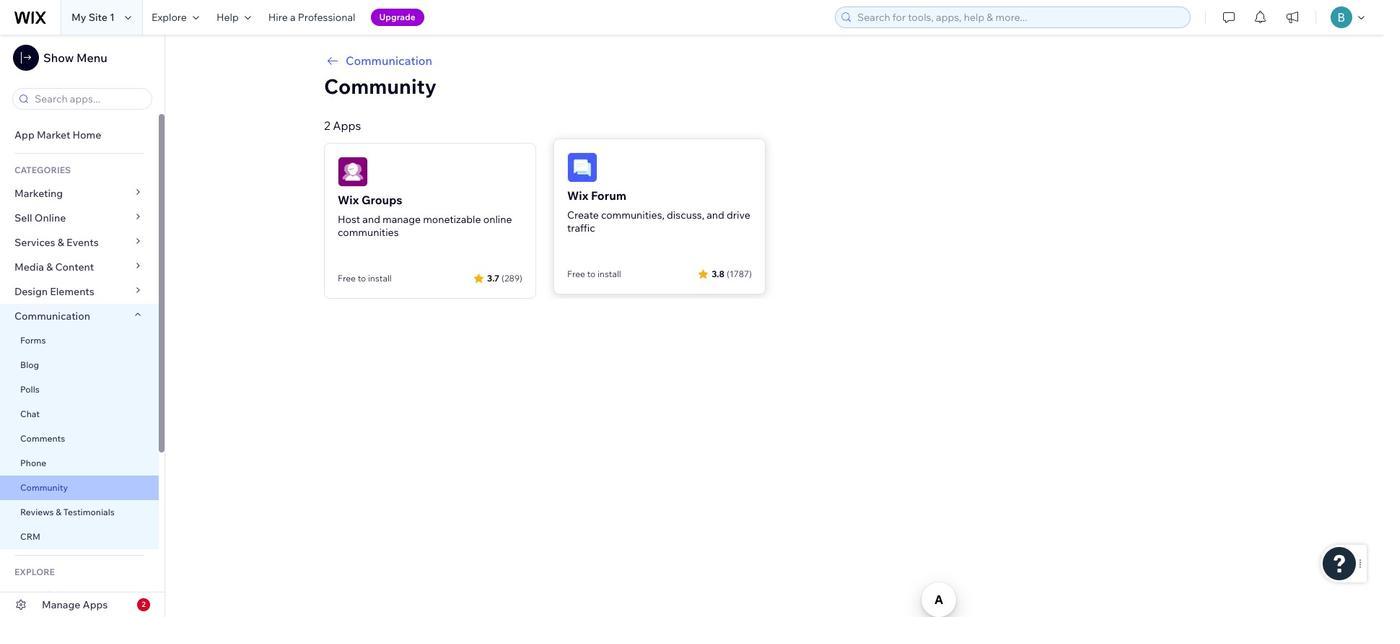 Task type: locate. For each thing, give the bounding box(es) containing it.
1 horizontal spatial wix
[[567, 188, 589, 203]]

wix forum logo image
[[567, 152, 598, 183]]

testimonials
[[63, 507, 115, 518]]

1 vertical spatial communication link
[[0, 304, 159, 328]]

groups
[[362, 193, 402, 207]]

crm link
[[0, 525, 159, 549]]

forms link
[[0, 328, 159, 353]]

to down communities
[[358, 273, 366, 284]]

0 vertical spatial 2
[[324, 118, 330, 133]]

communication down design elements at the left top of page
[[14, 310, 93, 323]]

wix for wix forum
[[567, 188, 589, 203]]

phone link
[[0, 451, 159, 476]]

0 horizontal spatial to
[[358, 273, 366, 284]]

content
[[55, 261, 94, 274]]

to
[[587, 269, 596, 279], [358, 273, 366, 284]]

free
[[567, 269, 586, 279], [338, 273, 356, 284]]

wix
[[567, 188, 589, 203], [338, 193, 359, 207]]

manage
[[42, 599, 80, 612]]

design elements link
[[0, 279, 159, 304]]

to down traffic
[[587, 269, 596, 279]]

team picks link
[[0, 583, 159, 608]]

1 horizontal spatial and
[[707, 209, 725, 222]]

help button
[[208, 0, 260, 35]]

wix inside wix forum create communities, discuss, and drive traffic
[[567, 188, 589, 203]]

1 vertical spatial apps
[[83, 599, 108, 612]]

menu
[[76, 51, 107, 65]]

install down communities,
[[598, 269, 621, 279]]

free down traffic
[[567, 269, 586, 279]]

& for events
[[58, 236, 64, 249]]

online
[[35, 212, 66, 225]]

communication down upgrade button
[[346, 53, 432, 68]]

and
[[707, 209, 725, 222], [363, 213, 380, 226]]

install down communities
[[368, 273, 392, 284]]

0 horizontal spatial communication link
[[0, 304, 159, 328]]

0 horizontal spatial communication
[[14, 310, 93, 323]]

wix up host
[[338, 193, 359, 207]]

phone
[[20, 458, 46, 469]]

1 vertical spatial &
[[46, 261, 53, 274]]

0 horizontal spatial apps
[[83, 599, 108, 612]]

2 for 2 apps
[[324, 118, 330, 133]]

0 horizontal spatial install
[[368, 273, 392, 284]]

1 horizontal spatial 2
[[324, 118, 330, 133]]

my site 1
[[71, 11, 115, 24]]

0 horizontal spatial 2
[[142, 600, 146, 609]]

& inside 'link'
[[58, 236, 64, 249]]

community up 2 apps
[[324, 74, 437, 99]]

team
[[14, 589, 40, 602]]

free to install down traffic
[[567, 269, 621, 279]]

0 vertical spatial communication link
[[324, 52, 1225, 69]]

1 horizontal spatial community
[[324, 74, 437, 99]]

and inside wix groups host and manage monetizable online communities
[[363, 213, 380, 226]]

0 vertical spatial &
[[58, 236, 64, 249]]

(289)
[[502, 273, 523, 283]]

0 horizontal spatial free to install
[[338, 273, 392, 284]]

1 horizontal spatial install
[[598, 269, 621, 279]]

&
[[58, 236, 64, 249], [46, 261, 53, 274], [56, 507, 61, 518]]

1 vertical spatial 2
[[142, 600, 146, 609]]

show menu
[[43, 51, 107, 65]]

community
[[324, 74, 437, 99], [20, 482, 68, 493]]

wix inside wix groups host and manage monetizable online communities
[[338, 193, 359, 207]]

elements
[[50, 285, 94, 298]]

2 apps
[[324, 118, 361, 133]]

and left drive
[[707, 209, 725, 222]]

1 horizontal spatial free
[[567, 269, 586, 279]]

sell online link
[[0, 206, 159, 230]]

1 horizontal spatial apps
[[333, 118, 361, 133]]

2
[[324, 118, 330, 133], [142, 600, 146, 609]]

1 horizontal spatial to
[[587, 269, 596, 279]]

apps
[[333, 118, 361, 133], [83, 599, 108, 612]]

0 vertical spatial communication
[[346, 53, 432, 68]]

to for forum
[[587, 269, 596, 279]]

Search apps... field
[[30, 89, 147, 109]]

free to install
[[567, 269, 621, 279], [338, 273, 392, 284]]

1 horizontal spatial communication
[[346, 53, 432, 68]]

0 horizontal spatial community
[[20, 482, 68, 493]]

wix up the create
[[567, 188, 589, 203]]

and down groups
[[363, 213, 380, 226]]

& right reviews
[[56, 507, 61, 518]]

2 vertical spatial &
[[56, 507, 61, 518]]

0 vertical spatial community
[[324, 74, 437, 99]]

crm
[[20, 531, 40, 542]]

communication
[[346, 53, 432, 68], [14, 310, 93, 323]]

communication link
[[324, 52, 1225, 69], [0, 304, 159, 328]]

apps up wix groups logo
[[333, 118, 361, 133]]

install for forum
[[598, 269, 621, 279]]

0 vertical spatial apps
[[333, 118, 361, 133]]

team picks
[[14, 589, 68, 602]]

3.7
[[487, 273, 500, 283]]

forms
[[20, 335, 46, 346]]

1 vertical spatial community
[[20, 482, 68, 493]]

media & content link
[[0, 255, 159, 279]]

& left events
[[58, 236, 64, 249]]

wix groups host and manage monetizable online communities
[[338, 193, 512, 239]]

categories
[[14, 165, 71, 175]]

apps for manage apps
[[83, 599, 108, 612]]

0 horizontal spatial wix
[[338, 193, 359, 207]]

drive
[[727, 209, 751, 222]]

& for content
[[46, 261, 53, 274]]

2 inside sidebar element
[[142, 600, 146, 609]]

show
[[43, 51, 74, 65]]

communities,
[[601, 209, 665, 222]]

comments link
[[0, 427, 159, 451]]

manage apps
[[42, 599, 108, 612]]

host
[[338, 213, 360, 226]]

1 horizontal spatial free to install
[[567, 269, 621, 279]]

wix forum create communities, discuss, and drive traffic
[[567, 188, 751, 235]]

marketing
[[14, 187, 63, 200]]

upgrade button
[[371, 9, 424, 26]]

community up reviews
[[20, 482, 68, 493]]

design
[[14, 285, 48, 298]]

install
[[598, 269, 621, 279], [368, 273, 392, 284]]

free to install down communities
[[338, 273, 392, 284]]

free down communities
[[338, 273, 356, 284]]

marketing link
[[0, 181, 159, 206]]

apps inside sidebar element
[[83, 599, 108, 612]]

1 vertical spatial communication
[[14, 310, 93, 323]]

app market home
[[14, 129, 101, 142]]

0 horizontal spatial free
[[338, 273, 356, 284]]

0 horizontal spatial and
[[363, 213, 380, 226]]

& right 'media'
[[46, 261, 53, 274]]

apps right manage
[[83, 599, 108, 612]]

services
[[14, 236, 55, 249]]



Task type: describe. For each thing, give the bounding box(es) containing it.
hire a professional link
[[260, 0, 364, 35]]

traffic
[[567, 222, 595, 235]]

free for wix forum
[[567, 269, 586, 279]]

comments
[[20, 433, 65, 444]]

blog
[[20, 360, 39, 370]]

media
[[14, 261, 44, 274]]

polls link
[[0, 378, 159, 402]]

reviews & testimonials link
[[0, 500, 159, 525]]

reviews & testimonials
[[20, 507, 115, 518]]

polls
[[20, 384, 40, 395]]

market
[[37, 129, 70, 142]]

explore
[[152, 11, 187, 24]]

my
[[71, 11, 86, 24]]

monetizable
[[423, 213, 481, 226]]

apps for 2 apps
[[333, 118, 361, 133]]

communication link inside sidebar element
[[0, 304, 159, 328]]

chat
[[20, 409, 40, 419]]

services & events link
[[0, 230, 159, 255]]

manage
[[383, 213, 421, 226]]

explore
[[14, 567, 55, 578]]

hire
[[268, 11, 288, 24]]

discuss,
[[667, 209, 705, 222]]

sell online
[[14, 212, 66, 225]]

install for groups
[[368, 273, 392, 284]]

upgrade
[[379, 12, 416, 22]]

communication inside sidebar element
[[14, 310, 93, 323]]

(1787)
[[727, 268, 752, 279]]

online
[[484, 213, 512, 226]]

media & content
[[14, 261, 94, 274]]

design elements
[[14, 285, 94, 298]]

3.8 (1787)
[[712, 268, 752, 279]]

3.8
[[712, 268, 725, 279]]

reviews
[[20, 507, 54, 518]]

chat link
[[0, 402, 159, 427]]

free to install for forum
[[567, 269, 621, 279]]

2 for 2
[[142, 600, 146, 609]]

professional
[[298, 11, 356, 24]]

free to install for groups
[[338, 273, 392, 284]]

to for groups
[[358, 273, 366, 284]]

services & events
[[14, 236, 99, 249]]

free for wix groups
[[338, 273, 356, 284]]

3.7 (289)
[[487, 273, 523, 283]]

and inside wix forum create communities, discuss, and drive traffic
[[707, 209, 725, 222]]

app
[[14, 129, 35, 142]]

Search for tools, apps, help & more... field
[[853, 7, 1186, 27]]

wix groups logo image
[[338, 157, 368, 187]]

community inside sidebar element
[[20, 482, 68, 493]]

community link
[[0, 476, 159, 500]]

site
[[89, 11, 108, 24]]

create
[[567, 209, 599, 222]]

a
[[290, 11, 296, 24]]

wix for wix groups
[[338, 193, 359, 207]]

blog link
[[0, 353, 159, 378]]

app market home link
[[0, 123, 159, 147]]

forum
[[591, 188, 627, 203]]

sell
[[14, 212, 32, 225]]

sidebar element
[[0, 35, 165, 617]]

1
[[110, 11, 115, 24]]

communities
[[338, 226, 399, 239]]

hire a professional
[[268, 11, 356, 24]]

1 horizontal spatial communication link
[[324, 52, 1225, 69]]

show menu button
[[13, 45, 107, 71]]

home
[[73, 129, 101, 142]]

picks
[[42, 589, 68, 602]]

help
[[217, 11, 239, 24]]

events
[[66, 236, 99, 249]]

& for testimonials
[[56, 507, 61, 518]]



Task type: vqa. For each thing, say whether or not it's contained in the screenshot.
Groups
yes



